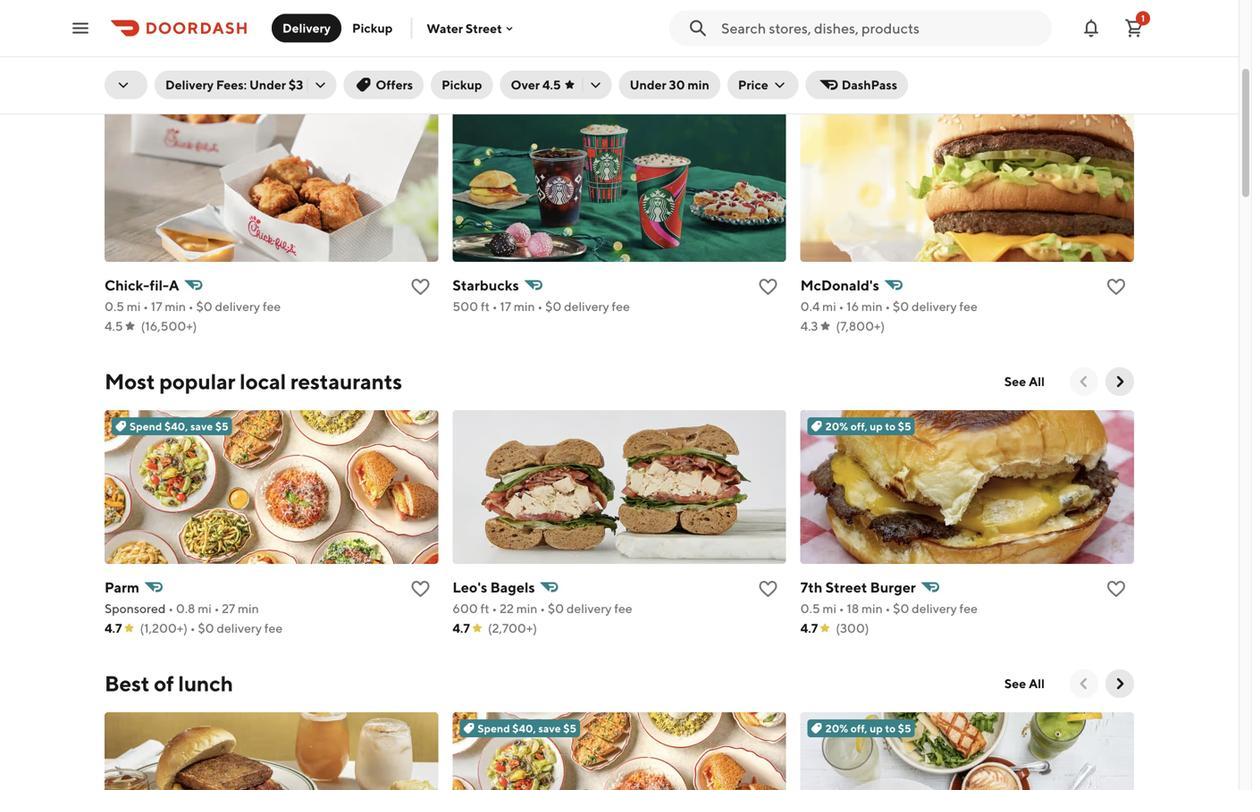 Task type: describe. For each thing, give the bounding box(es) containing it.
0.5 mi • 18 min • $​0 delivery fee
[[801, 601, 978, 616]]

street for water
[[466, 21, 502, 36]]

see all for best of lunch
[[1005, 677, 1045, 691]]

sponsored
[[105, 601, 166, 616]]

fee for leo's bagels
[[615, 601, 633, 616]]

1 20% off, up to $5 from the top
[[826, 420, 912, 433]]

1 off, from the top
[[851, 420, 868, 433]]

best
[[105, 671, 150, 697]]

0.5 for 7th street burger
[[801, 601, 821, 616]]

1 button
[[1117, 10, 1153, 46]]

4 items, open order cart image
[[1124, 17, 1146, 39]]

delivery for starbucks
[[564, 299, 610, 314]]

parm
[[105, 579, 140, 596]]

previous button of carousel image
[[1076, 373, 1094, 391]]

click to add this store to your saved list image for leo's bagels
[[758, 579, 780, 600]]

• $0 delivery fee
[[188, 621, 283, 636]]

national
[[105, 67, 190, 92]]

4.7 for leo's bagels
[[453, 621, 470, 636]]

starbucks
[[453, 277, 519, 294]]

• up (16,500+)
[[189, 299, 194, 314]]

bagels
[[491, 579, 535, 596]]

click to add this store to your saved list image for mcdonald's
[[1106, 276, 1128, 298]]

all for most popular local restaurants
[[1029, 374, 1045, 389]]

all for best of lunch
[[1029, 677, 1045, 691]]

min inside 'button'
[[688, 77, 710, 92]]

fee for mcdonald's
[[960, 299, 978, 314]]

of
[[154, 671, 174, 697]]

2 off, from the top
[[851, 723, 868, 735]]

1 vertical spatial 4.5
[[105, 319, 123, 334]]

over 4.5 button
[[500, 71, 612, 99]]

min for 7th street burger
[[862, 601, 883, 616]]

7th
[[801, 579, 823, 596]]

fee for chick-fil-a
[[263, 299, 281, 314]]

sponsored • 0.8 mi • 27 min
[[105, 601, 259, 616]]

restaurants
[[291, 369, 402, 394]]

• right 16
[[886, 299, 891, 314]]

1 horizontal spatial pickup button
[[431, 71, 493, 99]]

0 vertical spatial pickup button
[[342, 14, 404, 42]]

click to add this store to your saved list image for chick-fil-a
[[410, 276, 431, 298]]

(16,500+)
[[141, 319, 197, 334]]

fee for starbucks
[[612, 299, 630, 314]]

1 up from the top
[[870, 420, 883, 433]]

0.4 mi • 16 min • $​0 delivery fee
[[801, 299, 978, 314]]

0.5 for chick-fil-a
[[105, 299, 124, 314]]

next button of carousel image
[[1112, 373, 1130, 391]]

favorites
[[194, 67, 280, 92]]

$​0 for chick-fil-a
[[196, 299, 213, 314]]

popular
[[159, 369, 236, 394]]

1 4.7 from the left
[[105, 621, 122, 636]]

4.3
[[801, 319, 819, 334]]

delivery fees: under $3
[[165, 77, 303, 92]]

delivery button
[[272, 14, 342, 42]]

under 30 min
[[630, 77, 710, 92]]

see all for most popular local restaurants
[[1005, 374, 1045, 389]]

most
[[105, 369, 155, 394]]

2 20% off, up to $5 from the top
[[826, 723, 912, 735]]

$​0 for 7th street burger
[[894, 601, 910, 616]]

• left 27
[[214, 601, 220, 616]]

0 vertical spatial spend
[[130, 420, 162, 433]]

• left the 18
[[840, 601, 845, 616]]

a
[[169, 277, 179, 294]]

next button of carousel image
[[1112, 675, 1130, 693]]

500 ft • 17 min • $​0 delivery fee
[[453, 299, 630, 314]]

mi right 0.8
[[198, 601, 212, 616]]

$3
[[289, 77, 303, 92]]

• down 'chick-fil-a'
[[143, 299, 148, 314]]

open menu image
[[70, 17, 91, 39]]

$​0 for leo's bagels
[[548, 601, 564, 616]]

0 horizontal spatial pickup
[[352, 21, 393, 35]]

dashpass
[[842, 77, 898, 92]]

ft for leo's bagels
[[481, 601, 490, 616]]

burger
[[871, 579, 917, 596]]

price button
[[728, 71, 799, 99]]

1 under from the left
[[249, 77, 286, 92]]

delivery for delivery fees: under $3
[[165, 77, 214, 92]]

lunch
[[178, 671, 233, 697]]

price
[[739, 77, 769, 92]]

over
[[511, 77, 540, 92]]

click to add this store to your saved list image for parm
[[410, 579, 431, 600]]

delivery for mcdonald's
[[912, 299, 957, 314]]

1 vertical spatial $40,
[[513, 723, 536, 735]]



Task type: vqa. For each thing, say whether or not it's contained in the screenshot.
Hass Avocado IMAGE Add
no



Task type: locate. For each thing, give the bounding box(es) containing it.
1 see all from the top
[[1005, 374, 1045, 389]]

offers
[[376, 77, 413, 92]]

1 vertical spatial see all link
[[994, 670, 1056, 698]]

$​0 for starbucks
[[546, 299, 562, 314]]

min right the 18
[[862, 601, 883, 616]]

2 to from the top
[[886, 723, 896, 735]]

min for mcdonald's
[[862, 299, 883, 314]]

2 under from the left
[[630, 77, 667, 92]]

0 horizontal spatial 4.5
[[105, 319, 123, 334]]

1 vertical spatial all
[[1029, 677, 1045, 691]]

1 see from the top
[[1005, 374, 1027, 389]]

0.5 down 7th at bottom right
[[801, 601, 821, 616]]

leo's
[[453, 579, 488, 596]]

see all link
[[994, 368, 1056, 396], [994, 670, 1056, 698]]

click to add this store to your saved list image
[[410, 276, 431, 298], [758, 276, 780, 298], [1106, 276, 1128, 298], [410, 579, 431, 600], [758, 579, 780, 600]]

click to add this store to your saved list image for starbucks
[[758, 276, 780, 298]]

under 30 min button
[[619, 71, 721, 99]]

1 vertical spatial pickup button
[[431, 71, 493, 99]]

see all link for most popular local restaurants
[[994, 368, 1056, 396]]

1 see all link from the top
[[994, 368, 1056, 396]]

17 down starbucks
[[500, 299, 512, 314]]

Store search: begin typing to search for stores available on DoorDash text field
[[722, 18, 1042, 38]]

• right 500
[[538, 299, 543, 314]]

1 horizontal spatial 4.7
[[453, 621, 470, 636]]

click to add this store to your saved list image
[[1106, 579, 1128, 600]]

1 horizontal spatial $40,
[[513, 723, 536, 735]]

mi for chick-fil-a
[[127, 299, 141, 314]]

see all left previous button of carousel icon
[[1005, 677, 1045, 691]]

17
[[151, 299, 162, 314], [500, 299, 512, 314]]

pickup up offers button
[[352, 21, 393, 35]]

1 horizontal spatial pickup
[[442, 77, 483, 92]]

min for leo's bagels
[[517, 601, 538, 616]]

(1,200+)
[[140, 621, 188, 636]]

1 horizontal spatial street
[[826, 579, 868, 596]]

all left previous button of carousel icon
[[1029, 677, 1045, 691]]

delivery
[[283, 21, 331, 35], [165, 77, 214, 92]]

ft right 600
[[481, 601, 490, 616]]

$0
[[198, 621, 214, 636]]

min right 16
[[862, 299, 883, 314]]

1 vertical spatial spend $40, save $5
[[478, 723, 577, 735]]

30
[[669, 77, 686, 92]]

0 horizontal spatial under
[[249, 77, 286, 92]]

4.5
[[543, 77, 561, 92], [105, 319, 123, 334]]

see all left previous button of carousel image on the right of the page
[[1005, 374, 1045, 389]]

see
[[1005, 374, 1027, 389], [1005, 677, 1027, 691]]

0 horizontal spatial 4.7
[[105, 621, 122, 636]]

0 vertical spatial 0.5
[[105, 299, 124, 314]]

0 vertical spatial delivery
[[283, 21, 331, 35]]

see for most popular local restaurants
[[1005, 374, 1027, 389]]

4.5 right over
[[543, 77, 561, 92]]

min down starbucks
[[514, 299, 535, 314]]

fil-
[[150, 277, 169, 294]]

see for best of lunch
[[1005, 677, 1027, 691]]

4.7 down 7th at bottom right
[[801, 621, 818, 636]]

7th street burger
[[801, 579, 917, 596]]

1 vertical spatial see all
[[1005, 677, 1045, 691]]

• left 16
[[839, 299, 845, 314]]

0 vertical spatial 20%
[[826, 420, 849, 433]]

chick-
[[105, 277, 150, 294]]

20% off, up to $5
[[826, 420, 912, 433], [826, 723, 912, 735]]

1 horizontal spatial spend $40, save $5
[[478, 723, 577, 735]]

0 horizontal spatial 0.5
[[105, 299, 124, 314]]

1 vertical spatial pickup
[[442, 77, 483, 92]]

1 vertical spatial delivery
[[165, 77, 214, 92]]

min up (16,500+)
[[165, 299, 186, 314]]

0 horizontal spatial pickup button
[[342, 14, 404, 42]]

off,
[[851, 420, 868, 433], [851, 723, 868, 735]]

street right the water at the top left of the page
[[466, 21, 502, 36]]

mcdonald's
[[801, 277, 880, 294]]

delivery for chick-fil-a
[[215, 299, 260, 314]]

0 horizontal spatial save
[[191, 420, 213, 433]]

0 vertical spatial see all link
[[994, 368, 1056, 396]]

0 vertical spatial off,
[[851, 420, 868, 433]]

0 vertical spatial to
[[886, 420, 896, 433]]

0 vertical spatial up
[[870, 420, 883, 433]]

$​0 for mcdonald's
[[893, 299, 910, 314]]

0 vertical spatial $40,
[[165, 420, 188, 433]]

1 vertical spatial street
[[826, 579, 868, 596]]

all
[[1029, 374, 1045, 389], [1029, 677, 1045, 691]]

mi right 0.4
[[823, 299, 837, 314]]

under inside 'button'
[[630, 77, 667, 92]]

22
[[500, 601, 514, 616]]

fees:
[[216, 77, 247, 92]]

delivery inside delivery button
[[283, 21, 331, 35]]

1 horizontal spatial save
[[539, 723, 561, 735]]

delivery left fees:
[[165, 77, 214, 92]]

1 horizontal spatial under
[[630, 77, 667, 92]]

1 all from the top
[[1029, 374, 1045, 389]]

0 vertical spatial 4.5
[[543, 77, 561, 92]]

2 see all from the top
[[1005, 677, 1045, 691]]

• left 22
[[492, 601, 498, 616]]

pickup
[[352, 21, 393, 35], [442, 77, 483, 92]]

pickup button up offers button
[[342, 14, 404, 42]]

1 vertical spatial ft
[[481, 601, 490, 616]]

mi for 7th street burger
[[823, 601, 837, 616]]

fee for 7th street burger
[[960, 601, 978, 616]]

see all link for best of lunch
[[994, 670, 1056, 698]]

600
[[453, 601, 478, 616]]

4.5 down chick-
[[105, 319, 123, 334]]

$​0
[[196, 299, 213, 314], [546, 299, 562, 314], [893, 299, 910, 314], [548, 601, 564, 616], [894, 601, 910, 616]]

see left previous button of carousel image on the right of the page
[[1005, 374, 1027, 389]]

delivery for leo's bagels
[[567, 601, 612, 616]]

0 horizontal spatial 17
[[151, 299, 162, 314]]

1 vertical spatial 0.5
[[801, 601, 821, 616]]

under
[[249, 77, 286, 92], [630, 77, 667, 92]]

fee
[[263, 299, 281, 314], [612, 299, 630, 314], [960, 299, 978, 314], [615, 601, 633, 616], [960, 601, 978, 616], [265, 621, 283, 636]]

water street button
[[427, 21, 517, 36]]

0.5 mi • 17 min • $​0 delivery fee
[[105, 299, 281, 314]]

min for chick-fil-a
[[165, 299, 186, 314]]

national favorites
[[105, 67, 280, 92]]

2 all from the top
[[1029, 677, 1045, 691]]

min for starbucks
[[514, 299, 535, 314]]

0.8
[[176, 601, 195, 616]]

• left $0
[[190, 621, 196, 636]]

16
[[847, 299, 860, 314]]

see all link left previous button of carousel image on the right of the page
[[994, 368, 1056, 396]]

2 ft from the top
[[481, 601, 490, 616]]

•
[[143, 299, 148, 314], [189, 299, 194, 314], [493, 299, 498, 314], [538, 299, 543, 314], [839, 299, 845, 314], [886, 299, 891, 314], [168, 601, 174, 616], [214, 601, 220, 616], [492, 601, 498, 616], [540, 601, 546, 616], [840, 601, 845, 616], [886, 601, 891, 616], [190, 621, 196, 636]]

1 vertical spatial 20% off, up to $5
[[826, 723, 912, 735]]

see left previous button of carousel icon
[[1005, 677, 1027, 691]]

min right 27
[[238, 601, 259, 616]]

17 for chick-fil-a
[[151, 299, 162, 314]]

17 down fil-
[[151, 299, 162, 314]]

4.7 down sponsored
[[105, 621, 122, 636]]

pickup button down water street on the top
[[431, 71, 493, 99]]

1 ft from the top
[[481, 299, 490, 314]]

mi for mcdonald's
[[823, 299, 837, 314]]

2 4.7 from the left
[[453, 621, 470, 636]]

17 for starbucks
[[500, 299, 512, 314]]

most popular local restaurants
[[105, 369, 402, 394]]

to
[[886, 420, 896, 433], [886, 723, 896, 735]]

mi left the 18
[[823, 601, 837, 616]]

offers button
[[344, 71, 424, 99]]

0 vertical spatial ft
[[481, 299, 490, 314]]

• down burger
[[886, 601, 891, 616]]

dashpass button
[[806, 71, 909, 99]]

2 horizontal spatial 4.7
[[801, 621, 818, 636]]

• right 22
[[540, 601, 546, 616]]

water
[[427, 21, 463, 36]]

delivery for delivery
[[283, 21, 331, 35]]

notification bell image
[[1081, 17, 1103, 39]]

0.5
[[105, 299, 124, 314], [801, 601, 821, 616]]

under left $3
[[249, 77, 286, 92]]

$​0 right 22
[[548, 601, 564, 616]]

delivery up $3
[[283, 21, 331, 35]]

national favorites link
[[105, 65, 280, 94]]

up
[[870, 420, 883, 433], [870, 723, 883, 735]]

chick-fil-a
[[105, 277, 179, 294]]

street
[[466, 21, 502, 36], [826, 579, 868, 596]]

1 horizontal spatial spend
[[478, 723, 510, 735]]

4.5 inside button
[[543, 77, 561, 92]]

1 vertical spatial save
[[539, 723, 561, 735]]

0 horizontal spatial spend
[[130, 420, 162, 433]]

see all link left previous button of carousel icon
[[994, 670, 1056, 698]]

1 horizontal spatial 4.5
[[543, 77, 561, 92]]

see all
[[1005, 374, 1045, 389], [1005, 677, 1045, 691]]

mi down chick-
[[127, 299, 141, 314]]

under left 30 in the right of the page
[[630, 77, 667, 92]]

$5
[[215, 420, 229, 433], [899, 420, 912, 433], [564, 723, 577, 735], [899, 723, 912, 735]]

1 vertical spatial to
[[886, 723, 896, 735]]

0 horizontal spatial $40,
[[165, 420, 188, 433]]

leo's bagels
[[453, 579, 535, 596]]

spend
[[130, 420, 162, 433], [478, 723, 510, 735]]

4.7 down 600
[[453, 621, 470, 636]]

4.7
[[105, 621, 122, 636], [453, 621, 470, 636], [801, 621, 818, 636]]

(300)
[[836, 621, 870, 636]]

delivery for 7th street burger
[[912, 601, 958, 616]]

over 4.5
[[511, 77, 561, 92]]

1 horizontal spatial 0.5
[[801, 601, 821, 616]]

1 vertical spatial spend
[[478, 723, 510, 735]]

best of lunch link
[[105, 670, 233, 698]]

3 4.7 from the left
[[801, 621, 818, 636]]

most popular local restaurants link
[[105, 368, 402, 396]]

$40,
[[165, 420, 188, 433], [513, 723, 536, 735]]

0 vertical spatial save
[[191, 420, 213, 433]]

0.4
[[801, 299, 820, 314]]

2 up from the top
[[870, 723, 883, 735]]

2 20% from the top
[[826, 723, 849, 735]]

1 vertical spatial 20%
[[826, 723, 849, 735]]

0 horizontal spatial spend $40, save $5
[[130, 420, 229, 433]]

ft right 500
[[481, 299, 490, 314]]

$​0 right 16
[[893, 299, 910, 314]]

500
[[453, 299, 478, 314]]

min right 22
[[517, 601, 538, 616]]

ft
[[481, 299, 490, 314], [481, 601, 490, 616]]

1 17 from the left
[[151, 299, 162, 314]]

pickup button
[[342, 14, 404, 42], [431, 71, 493, 99]]

0.5 down chick-
[[105, 299, 124, 314]]

1 horizontal spatial delivery
[[283, 21, 331, 35]]

min right 30 in the right of the page
[[688, 77, 710, 92]]

27
[[222, 601, 235, 616]]

1
[[1142, 13, 1146, 23]]

18
[[847, 601, 860, 616]]

street for 7th
[[826, 579, 868, 596]]

• down starbucks
[[493, 299, 498, 314]]

1 vertical spatial off,
[[851, 723, 868, 735]]

street up the 18
[[826, 579, 868, 596]]

mi
[[127, 299, 141, 314], [823, 299, 837, 314], [198, 601, 212, 616], [823, 601, 837, 616]]

best of lunch
[[105, 671, 233, 697]]

previous button of carousel image
[[1076, 675, 1094, 693]]

• left 0.8
[[168, 601, 174, 616]]

0 vertical spatial all
[[1029, 374, 1045, 389]]

(2,700+)
[[488, 621, 537, 636]]

min
[[688, 77, 710, 92], [165, 299, 186, 314], [514, 299, 535, 314], [862, 299, 883, 314], [238, 601, 259, 616], [517, 601, 538, 616], [862, 601, 883, 616]]

20%
[[826, 420, 849, 433], [826, 723, 849, 735]]

0 vertical spatial spend $40, save $5
[[130, 420, 229, 433]]

1 vertical spatial see
[[1005, 677, 1027, 691]]

(7,800+)
[[837, 319, 886, 334]]

$​0 up (16,500+)
[[196, 299, 213, 314]]

0 vertical spatial street
[[466, 21, 502, 36]]

1 vertical spatial up
[[870, 723, 883, 735]]

1 horizontal spatial 17
[[500, 299, 512, 314]]

0 horizontal spatial street
[[466, 21, 502, 36]]

all left previous button of carousel image on the right of the page
[[1029, 374, 1045, 389]]

local
[[240, 369, 286, 394]]

$​0 right 500
[[546, 299, 562, 314]]

1 to from the top
[[886, 420, 896, 433]]

0 vertical spatial see all
[[1005, 374, 1045, 389]]

ft for starbucks
[[481, 299, 490, 314]]

spend $40, save $5
[[130, 420, 229, 433], [478, 723, 577, 735]]

4.7 for 7th street burger
[[801, 621, 818, 636]]

water street
[[427, 21, 502, 36]]

$​0 down burger
[[894, 601, 910, 616]]

2 see from the top
[[1005, 677, 1027, 691]]

0 vertical spatial pickup
[[352, 21, 393, 35]]

1 20% from the top
[[826, 420, 849, 433]]

600 ft • 22 min • $​0 delivery fee
[[453, 601, 633, 616]]

2 17 from the left
[[500, 299, 512, 314]]

delivery
[[215, 299, 260, 314], [564, 299, 610, 314], [912, 299, 957, 314], [567, 601, 612, 616], [912, 601, 958, 616], [217, 621, 262, 636]]

0 horizontal spatial delivery
[[165, 77, 214, 92]]

pickup down water street on the top
[[442, 77, 483, 92]]

2 see all link from the top
[[994, 670, 1056, 698]]

0 vertical spatial 20% off, up to $5
[[826, 420, 912, 433]]

0 vertical spatial see
[[1005, 374, 1027, 389]]



